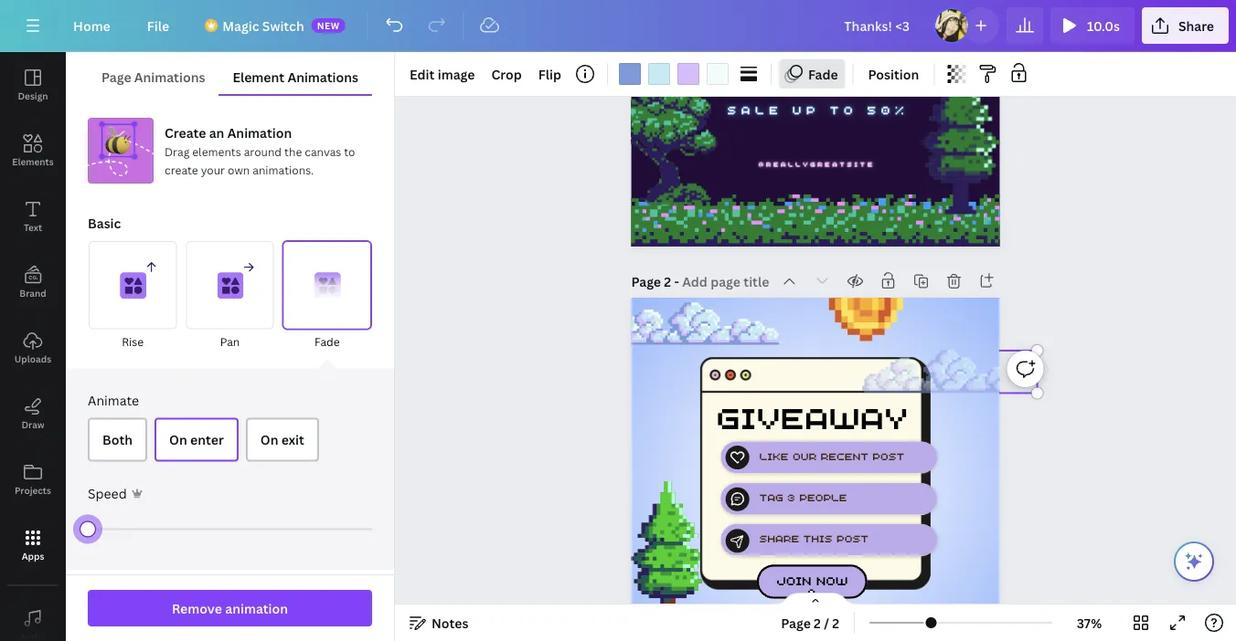 Task type: vqa. For each thing, say whether or not it's contained in the screenshot.
2
yes



Task type: describe. For each thing, give the bounding box(es) containing it.
magic
[[222, 17, 259, 34]]

apps
[[22, 550, 44, 563]]

page animations button
[[88, 59, 219, 94]]

animations.
[[253, 162, 314, 177]]

rise button
[[88, 240, 178, 352]]

elements
[[192, 144, 241, 159]]

on exit
[[260, 431, 304, 449]]

text button
[[0, 184, 66, 250]]

position
[[868, 65, 919, 83]]

edit
[[410, 65, 435, 83]]

#bfebf4 image
[[648, 63, 670, 85]]

#d8bbff image
[[677, 63, 699, 85]]

flip
[[538, 65, 561, 83]]

uploads button
[[0, 315, 66, 381]]

element animations
[[233, 68, 358, 85]]

share inside dropdown button
[[1178, 17, 1214, 34]]

position button
[[861, 59, 926, 89]]

edit image
[[410, 65, 475, 83]]

animation
[[225, 600, 288, 618]]

on enter
[[169, 431, 224, 449]]

create
[[165, 162, 198, 177]]

fade inside dropdown button
[[808, 65, 838, 83]]

your
[[201, 162, 225, 177]]

sale
[[727, 101, 783, 118]]

projects button
[[0, 447, 66, 513]]

projects
[[15, 485, 51, 497]]

/
[[824, 615, 829, 632]]

50%
[[867, 101, 909, 118]]

on for on exit
[[260, 431, 278, 449]]

exit
[[281, 431, 304, 449]]

#bfebf4 image
[[648, 63, 670, 85]]

#d8bbff image
[[677, 63, 699, 85]]

show pages image
[[772, 592, 859, 607]]

main menu bar
[[0, 0, 1236, 52]]

design button
[[0, 52, 66, 118]]

up
[[792, 101, 820, 118]]

flip button
[[531, 59, 569, 89]]

animations for element animations
[[287, 68, 358, 85]]

basic
[[88, 214, 121, 232]]

draw
[[21, 419, 44, 431]]

edit image button
[[402, 59, 482, 89]]

page 2 / 2
[[781, 615, 839, 632]]

canva assistant image
[[1183, 551, 1205, 573]]

fade button
[[779, 59, 845, 89]]

rise
[[122, 334, 144, 350]]

pan image
[[186, 241, 274, 329]]

on enter button
[[155, 418, 238, 462]]

37%
[[1077, 615, 1102, 632]]

element
[[233, 68, 284, 85]]

drag
[[165, 144, 190, 159]]

@reallygreatsite
[[759, 160, 875, 169]]

notes
[[432, 615, 469, 632]]

-
[[674, 273, 679, 291]]

color group
[[615, 59, 732, 89]]

side panel tab list
[[0, 52, 66, 642]]

switch
[[262, 17, 304, 34]]

new
[[317, 19, 340, 32]]

rise image
[[89, 241, 177, 329]]

share button
[[1142, 7, 1229, 44]]

2 for /
[[814, 615, 821, 632]]

crop
[[491, 65, 522, 83]]

2 for -
[[664, 273, 671, 291]]

file
[[147, 17, 169, 34]]

remove
[[172, 600, 222, 618]]

animation
[[227, 124, 292, 141]]

page for page animations
[[101, 68, 131, 85]]

brand
[[19, 287, 46, 299]]

text
[[24, 221, 42, 234]]

draw button
[[0, 381, 66, 447]]

create an animation drag elements around the canvas to create your own animations.
[[165, 124, 355, 177]]



Task type: locate. For each thing, give the bounding box(es) containing it.
2
[[664, 273, 671, 291], [814, 615, 821, 632], [832, 615, 839, 632]]

1 horizontal spatial page
[[631, 273, 661, 291]]

uploads
[[14, 353, 51, 365]]

giveaway
[[716, 393, 908, 438], [716, 393, 908, 438]]

2 vertical spatial page
[[781, 615, 811, 632]]

page
[[101, 68, 131, 85], [631, 273, 661, 291], [781, 615, 811, 632]]

on left enter at the left of page
[[169, 431, 187, 449]]

1 horizontal spatial 2
[[814, 615, 821, 632]]

on left exit
[[260, 431, 278, 449]]

#f2fcfc image
[[707, 63, 729, 85], [707, 63, 729, 85]]

2 on from the left
[[260, 431, 278, 449]]

to
[[830, 101, 858, 118], [344, 144, 355, 159]]

1 vertical spatial page
[[631, 273, 661, 291]]

people
[[799, 491, 847, 505], [799, 491, 847, 505]]

page animations
[[101, 68, 205, 85]]

1 horizontal spatial to
[[830, 101, 858, 118]]

sale up to 50%
[[727, 101, 909, 118]]

to right up
[[830, 101, 858, 118]]

on for on enter
[[169, 431, 187, 449]]

page left -
[[631, 273, 661, 291]]

Page title text field
[[682, 273, 769, 291]]

own
[[228, 162, 250, 177]]

pan
[[220, 334, 240, 350]]

10.0s
[[1087, 17, 1120, 34]]

brand button
[[0, 250, 66, 315]]

fade
[[808, 65, 838, 83], [315, 334, 340, 350]]

post
[[872, 449, 904, 464], [872, 449, 904, 464], [837, 532, 868, 546], [837, 532, 868, 546]]

0 vertical spatial to
[[830, 101, 858, 118]]

fade button
[[282, 240, 372, 352]]

to inside create an animation drag elements around the canvas to create your own animations.
[[344, 144, 355, 159]]

page 2 -
[[631, 273, 682, 291]]

Design title text field
[[830, 7, 926, 44]]

0 vertical spatial fade
[[808, 65, 838, 83]]

0 horizontal spatial animations
[[134, 68, 205, 85]]

both button
[[88, 418, 147, 462]]

tag 3 people
[[759, 491, 847, 505], [759, 491, 847, 505]]

pan button
[[185, 240, 275, 352]]

to right canvas
[[344, 144, 355, 159]]

around
[[244, 144, 282, 159]]

recent
[[821, 449, 868, 464], [821, 449, 868, 464]]

elements button
[[0, 118, 66, 184]]

0 horizontal spatial 2
[[664, 273, 671, 291]]

animations
[[134, 68, 205, 85], [287, 68, 358, 85]]

10.0s button
[[1050, 7, 1135, 44]]

an
[[209, 124, 224, 141]]

join
[[776, 572, 811, 590], [776, 572, 811, 590]]

design
[[18, 90, 48, 102]]

fade image
[[283, 241, 371, 329]]

now
[[816, 572, 848, 590], [816, 572, 848, 590]]

notes button
[[402, 609, 476, 638]]

animations for page animations
[[134, 68, 205, 85]]

both
[[102, 431, 133, 449]]

animations inside button
[[287, 68, 358, 85]]

home
[[73, 17, 110, 34]]

2 horizontal spatial 2
[[832, 615, 839, 632]]

image
[[438, 65, 475, 83]]

0 horizontal spatial to
[[344, 144, 355, 159]]

join now
[[776, 572, 848, 590], [776, 572, 848, 590]]

remove animation button
[[88, 591, 372, 627]]

remove animation
[[172, 600, 288, 618]]

fade down fade image
[[315, 334, 340, 350]]

page down home on the top of page
[[101, 68, 131, 85]]

1 horizontal spatial fade
[[808, 65, 838, 83]]

share
[[1178, 17, 1214, 34], [759, 532, 799, 546], [759, 532, 799, 546]]

our
[[793, 449, 817, 464], [793, 449, 817, 464]]

1 animations from the left
[[134, 68, 205, 85]]

0 horizontal spatial on
[[169, 431, 187, 449]]

crop button
[[484, 59, 529, 89]]

#7c9ae0 image
[[619, 63, 641, 85], [619, 63, 641, 85]]

0 vertical spatial page
[[101, 68, 131, 85]]

apps button
[[0, 513, 66, 579]]

fade inside button
[[315, 334, 340, 350]]

1 vertical spatial fade
[[315, 334, 340, 350]]

animations down new
[[287, 68, 358, 85]]

like our recent post
[[759, 449, 904, 464], [759, 449, 904, 464]]

on
[[169, 431, 187, 449], [260, 431, 278, 449]]

animations down file popup button
[[134, 68, 205, 85]]

2 left "/"
[[814, 615, 821, 632]]

home link
[[59, 7, 125, 44]]

element animations button
[[219, 59, 372, 94]]

this
[[803, 532, 833, 546], [803, 532, 833, 546]]

file button
[[132, 7, 184, 44]]

3
[[787, 491, 795, 505], [787, 491, 795, 505]]

page inside button
[[101, 68, 131, 85]]

tag
[[759, 491, 783, 505], [759, 491, 783, 505]]

2 animations from the left
[[287, 68, 358, 85]]

0 horizontal spatial fade
[[315, 334, 340, 350]]

2 right "/"
[[832, 615, 839, 632]]

enter
[[190, 431, 224, 449]]

animations inside button
[[134, 68, 205, 85]]

1 on from the left
[[169, 431, 187, 449]]

speed
[[88, 485, 127, 503]]

page left "/"
[[781, 615, 811, 632]]

2 left -
[[664, 273, 671, 291]]

1 horizontal spatial animations
[[287, 68, 358, 85]]

like
[[759, 449, 789, 464], [759, 449, 789, 464]]

create
[[165, 124, 206, 141]]

page for page 2 -
[[631, 273, 661, 291]]

page 2 / 2 button
[[774, 609, 847, 638]]

the
[[284, 144, 302, 159]]

page inside button
[[781, 615, 811, 632]]

2 horizontal spatial page
[[781, 615, 811, 632]]

0 horizontal spatial page
[[101, 68, 131, 85]]

on exit button
[[246, 418, 319, 462]]

1 horizontal spatial on
[[260, 431, 278, 449]]

canvas
[[305, 144, 341, 159]]

37% button
[[1060, 609, 1119, 638]]

1 vertical spatial to
[[344, 144, 355, 159]]

page for page 2 / 2
[[781, 615, 811, 632]]

share this post
[[759, 532, 868, 546], [759, 532, 868, 546]]

animate
[[88, 392, 139, 409]]

fade up sale up to 50%
[[808, 65, 838, 83]]

magic switch
[[222, 17, 304, 34]]

elements
[[12, 155, 54, 168]]



